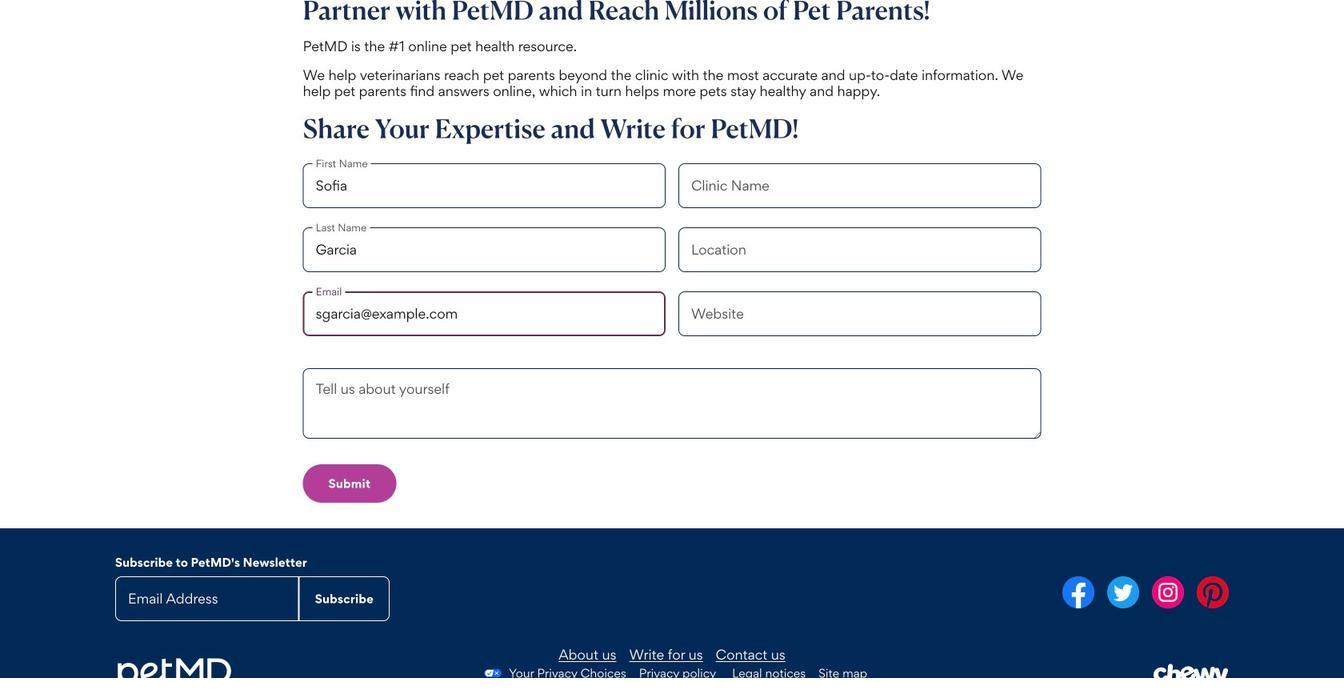 Task type: vqa. For each thing, say whether or not it's contained in the screenshot.
About PetMD ELEMENT
yes



Task type: locate. For each thing, give the bounding box(es) containing it.
None text field
[[303, 163, 666, 208], [679, 227, 1042, 272], [303, 163, 666, 208], [679, 227, 1042, 272]]

None text field
[[679, 163, 1042, 208], [303, 227, 666, 272], [679, 291, 1042, 336], [303, 381, 1042, 439], [679, 163, 1042, 208], [303, 227, 666, 272], [679, 291, 1042, 336], [303, 381, 1042, 439]]

None email field
[[303, 291, 666, 336], [115, 576, 299, 621], [303, 291, 666, 336], [115, 576, 299, 621]]

facebook image
[[1063, 576, 1095, 608]]

legal element
[[733, 666, 868, 678]]

instagram image
[[1153, 576, 1185, 608]]

twitter image
[[1108, 576, 1140, 608]]

petmd home image
[[115, 657, 233, 678]]

social element
[[679, 576, 1230, 611]]



Task type: describe. For each thing, give the bounding box(es) containing it.
my privacy choices image
[[477, 669, 509, 677]]

chewy logo image
[[1154, 663, 1230, 678]]

pinterest image
[[1198, 576, 1230, 608]]

about petmd element
[[303, 647, 1042, 663]]



